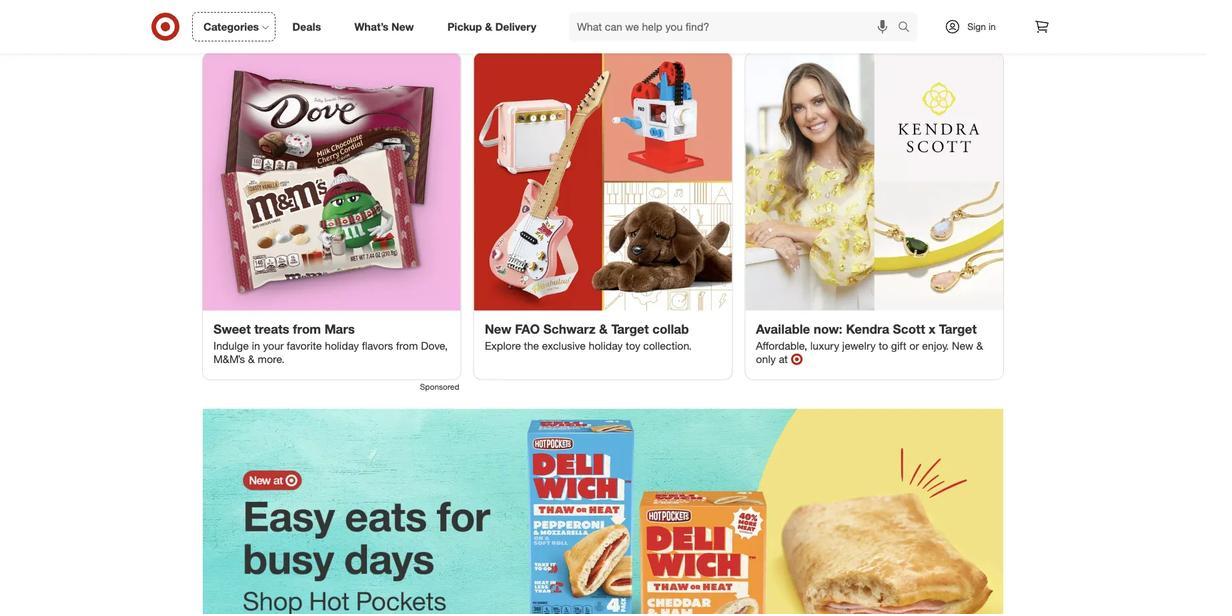Task type: vqa. For each thing, say whether or not it's contained in the screenshot.
the ornament set
no



Task type: describe. For each thing, give the bounding box(es) containing it.
scott
[[893, 321, 926, 337]]

essentials
[[674, 24, 717, 36]]

holiday inside sweet treats from mars indulge in your favorite holiday flavors from dove, m&m's & more.
[[325, 340, 359, 353]]

to
[[879, 340, 889, 353]]

jewelry
[[843, 340, 876, 353]]

target inside new fao schwarz & target collab explore the exclusive holiday toy collection.
[[612, 321, 649, 337]]

household essentials link
[[603, 0, 740, 37]]

new fao schwarz & target collab explore the exclusive holiday toy collection.
[[485, 321, 692, 353]]

grocery
[[518, 24, 552, 36]]

◎
[[791, 353, 803, 366]]

2 target from the left
[[940, 321, 977, 337]]

deals
[[293, 20, 321, 33]]

what's new link
[[343, 12, 431, 41]]

apple
[[387, 24, 411, 36]]

m&m's
[[214, 353, 245, 366]]

favorite
[[287, 340, 322, 353]]

or
[[910, 340, 920, 353]]

schwarz
[[544, 321, 596, 337]]

deals link
[[281, 12, 338, 41]]

1 vertical spatial from
[[396, 340, 418, 353]]

advertisement region
[[203, 409, 1004, 614]]

pickup
[[448, 20, 482, 33]]

fao
[[515, 321, 540, 337]]

& inside sports & outdoors link
[[254, 24, 260, 36]]

outdoors
[[262, 24, 302, 36]]

apple link
[[331, 0, 467, 37]]

0 vertical spatial from
[[293, 321, 321, 337]]

affordable,
[[756, 340, 808, 353]]

clearance
[[923, 24, 966, 36]]

at
[[779, 353, 788, 366]]

affordable, luxury jewelry to gift or enjoy. new & only at
[[756, 340, 984, 366]]

sign in
[[968, 21, 996, 32]]

sign in link
[[934, 12, 1017, 41]]

x
[[929, 321, 936, 337]]

collection.
[[644, 340, 692, 353]]

& inside pickup & delivery link
[[485, 20, 493, 33]]

available now: kendra scott x target
[[756, 321, 977, 337]]

grocery link
[[467, 0, 603, 37]]

sports
[[223, 24, 251, 36]]

mars
[[325, 321, 355, 337]]

search button
[[892, 12, 925, 44]]

pickup & delivery
[[448, 20, 537, 33]]



Task type: locate. For each thing, give the bounding box(es) containing it.
1 horizontal spatial new
[[485, 321, 512, 337]]

the
[[524, 340, 539, 353]]

household
[[627, 24, 672, 36]]

only
[[756, 353, 776, 366]]

1 horizontal spatial holiday
[[589, 340, 623, 353]]

dove,
[[421, 340, 448, 353]]

in right sign
[[989, 21, 996, 32]]

target right x
[[940, 321, 977, 337]]

indulge
[[214, 340, 249, 353]]

holiday
[[325, 340, 359, 353], [589, 340, 623, 353]]

target
[[612, 321, 649, 337], [940, 321, 977, 337]]

enjoy.
[[923, 340, 949, 353]]

2 holiday from the left
[[589, 340, 623, 353]]

new inside new fao schwarz & target collab explore the exclusive holiday toy collection.
[[485, 321, 512, 337]]

What can we help you find? suggestions appear below search field
[[569, 12, 902, 41]]

& right sports on the top left of page
[[254, 24, 260, 36]]

1 vertical spatial in
[[252, 340, 260, 353]]

0 vertical spatial in
[[989, 21, 996, 32]]

from
[[293, 321, 321, 337], [396, 340, 418, 353]]

toy
[[626, 340, 641, 353]]

& left the more.
[[248, 353, 255, 366]]

&
[[485, 20, 493, 33], [254, 24, 260, 36], [599, 321, 608, 337], [977, 340, 984, 353], [248, 353, 255, 366]]

more.
[[258, 353, 285, 366]]

categories link
[[192, 12, 276, 41]]

holiday down mars
[[325, 340, 359, 353]]

1 horizontal spatial target
[[940, 321, 977, 337]]

what's new
[[355, 20, 414, 33]]

sweet treats from mars indulge in your favorite holiday flavors from dove, m&m's & more.
[[214, 321, 448, 366]]

& right schwarz
[[599, 321, 608, 337]]

explore
[[485, 340, 521, 353]]

gift
[[892, 340, 907, 353]]

0 horizontal spatial holiday
[[325, 340, 359, 353]]

0 horizontal spatial target
[[612, 321, 649, 337]]

categories
[[204, 20, 259, 33]]

collab
[[653, 321, 689, 337]]

pickup & delivery link
[[436, 12, 553, 41]]

& right 'pickup'
[[485, 20, 493, 33]]

new right what's
[[392, 20, 414, 33]]

now:
[[814, 321, 843, 337]]

sports & outdoors link
[[194, 0, 331, 37]]

from up "favorite"
[[293, 321, 321, 337]]

in inside sweet treats from mars indulge in your favorite holiday flavors from dove, m&m's & more.
[[252, 340, 260, 353]]

household essentials
[[627, 24, 717, 36]]

available
[[756, 321, 811, 337]]

2 vertical spatial new
[[952, 340, 974, 353]]

your
[[263, 340, 284, 353]]

exclusive
[[542, 340, 586, 353]]

new up explore
[[485, 321, 512, 337]]

luxury
[[811, 340, 840, 353]]

0 vertical spatial new
[[392, 20, 414, 33]]

& inside new fao schwarz & target collab explore the exclusive holiday toy collection.
[[599, 321, 608, 337]]

holiday left the toy
[[589, 340, 623, 353]]

search
[[892, 21, 925, 34]]

target up the toy
[[612, 321, 649, 337]]

kendra
[[846, 321, 890, 337]]

what's
[[355, 20, 389, 33]]

1 horizontal spatial in
[[989, 21, 996, 32]]

0 horizontal spatial in
[[252, 340, 260, 353]]

in left your
[[252, 340, 260, 353]]

& inside sweet treats from mars indulge in your favorite holiday flavors from dove, m&m's & more.
[[248, 353, 255, 366]]

holiday inside new fao schwarz & target collab explore the exclusive holiday toy collection.
[[589, 340, 623, 353]]

0 horizontal spatial new
[[392, 20, 414, 33]]

from left dove,
[[396, 340, 418, 353]]

1 vertical spatial new
[[485, 321, 512, 337]]

1 holiday from the left
[[325, 340, 359, 353]]

sweet
[[214, 321, 251, 337]]

clearance link
[[876, 0, 1013, 37]]

0 horizontal spatial from
[[293, 321, 321, 337]]

new right enjoy.
[[952, 340, 974, 353]]

new inside affordable, luxury jewelry to gift or enjoy. new & only at
[[952, 340, 974, 353]]

sign
[[968, 21, 987, 32]]

2 horizontal spatial new
[[952, 340, 974, 353]]

treats
[[254, 321, 290, 337]]

in
[[989, 21, 996, 32], [252, 340, 260, 353]]

& right enjoy.
[[977, 340, 984, 353]]

1 target from the left
[[612, 321, 649, 337]]

sports & outdoors
[[223, 24, 302, 36]]

flavors
[[362, 340, 393, 353]]

new
[[392, 20, 414, 33], [485, 321, 512, 337], [952, 340, 974, 353]]

1 horizontal spatial from
[[396, 340, 418, 353]]

& inside affordable, luxury jewelry to gift or enjoy. new & only at
[[977, 340, 984, 353]]

delivery
[[496, 20, 537, 33]]



